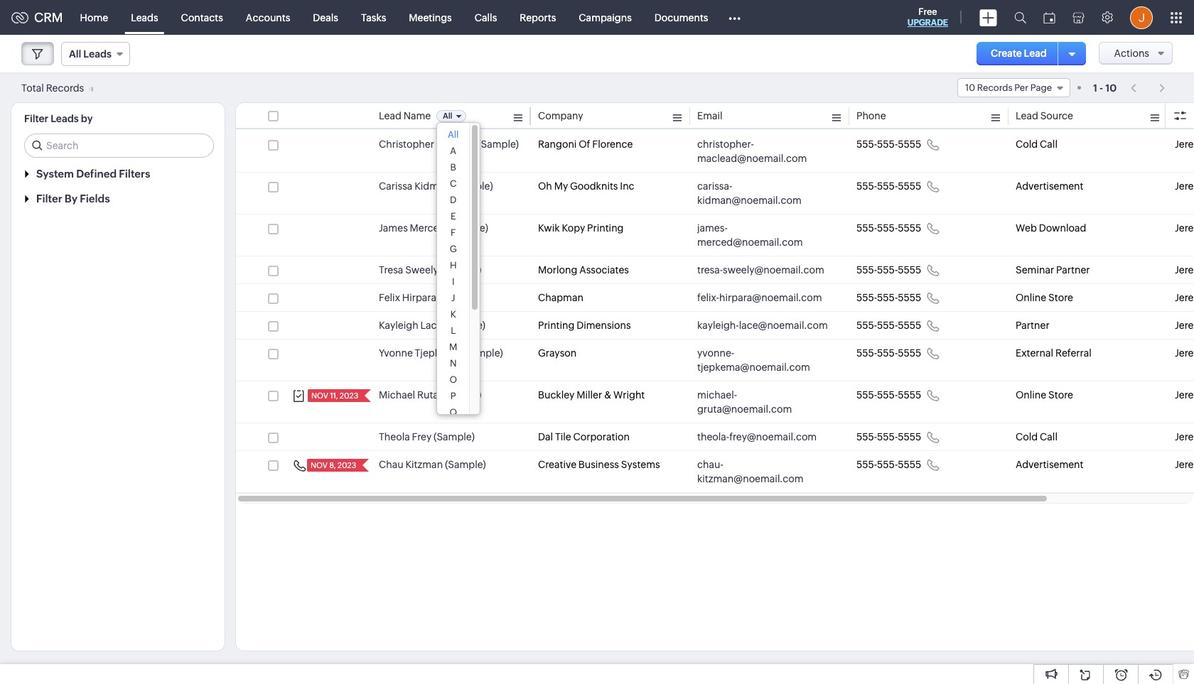Task type: describe. For each thing, give the bounding box(es) containing it.
michael-
[[697, 389, 737, 401]]

nov 11, 2023 link
[[308, 389, 360, 402]]

my
[[554, 181, 568, 192]]

kitzman@noemail.com
[[697, 473, 804, 485]]

carissa- kidman@noemail.com
[[697, 181, 802, 206]]

free upgrade
[[908, 6, 948, 28]]

m
[[449, 342, 457, 353]]

11,
[[330, 392, 338, 400]]

reports link
[[508, 0, 567, 34]]

leads link
[[120, 0, 170, 34]]

michael- gruta@noemail.com link
[[697, 388, 828, 417]]

rangoni of florence
[[538, 139, 633, 150]]

kayleigh
[[379, 320, 418, 331]]

cold for theola-frey@noemail.com
[[1016, 431, 1038, 443]]

(sample) for tresa sweely (sample)
[[440, 264, 481, 276]]

b
[[450, 162, 456, 173]]

yvonne- tjepkema@noemail.com link
[[697, 346, 828, 375]]

0 vertical spatial partner
[[1056, 264, 1090, 276]]

f
[[451, 227, 456, 238]]

tresa-sweely@noemail.com
[[697, 264, 824, 276]]

home link
[[69, 0, 120, 34]]

maclead
[[436, 139, 476, 150]]

lead for lead
[[1175, 110, 1194, 122]]

per
[[1014, 82, 1029, 93]]

online store for michael- gruta@noemail.com
[[1016, 389, 1073, 401]]

crm
[[34, 10, 63, 25]]

kwik
[[538, 222, 560, 234]]

accounts
[[246, 12, 290, 23]]

lace
[[420, 320, 442, 331]]

sweely
[[405, 264, 438, 276]]

sweely@noemail.com
[[723, 264, 824, 276]]

printing dimensions
[[538, 320, 631, 331]]

jerem for felix-hirpara@noemail.com
[[1175, 292, 1194, 303]]

10 inside field
[[965, 82, 975, 93]]

filter by fields
[[36, 193, 110, 205]]

kayleigh lace (sample)
[[379, 320, 485, 331]]

jerem for tresa-sweely@noemail.com
[[1175, 264, 1194, 276]]

james
[[379, 222, 408, 234]]

kitzman
[[405, 459, 443, 471]]

carissa-
[[697, 181, 732, 192]]

call for christopher- maclead@noemail.com
[[1040, 139, 1058, 150]]

555-555-5555 for felix-hirpara@noemail.com
[[856, 292, 921, 303]]

michael ruta (sample)
[[379, 389, 481, 401]]

lead name
[[379, 110, 431, 122]]

reports
[[520, 12, 556, 23]]

oh my goodknits inc
[[538, 181, 634, 192]]

michael
[[379, 389, 415, 401]]

555-555-5555 for carissa- kidman@noemail.com
[[856, 181, 921, 192]]

advertisement for chau- kitzman@noemail.com
[[1016, 459, 1084, 471]]

associates
[[579, 264, 629, 276]]

-
[[1100, 82, 1103, 93]]

jerem for chau- kitzman@noemail.com
[[1175, 459, 1194, 471]]

campaigns
[[579, 12, 632, 23]]

o
[[450, 375, 457, 385]]

christopher-
[[697, 139, 754, 150]]

&
[[604, 389, 611, 401]]

kidman
[[414, 181, 450, 192]]

555-555-5555 for theola-frey@noemail.com
[[856, 431, 921, 443]]

nov 11, 2023
[[311, 392, 358, 400]]

create menu image
[[979, 9, 997, 26]]

james-
[[697, 222, 728, 234]]

filter for filter leads by
[[24, 113, 48, 124]]

deals link
[[302, 0, 350, 34]]

theola
[[379, 431, 410, 443]]

e
[[451, 211, 456, 222]]

q
[[450, 407, 457, 418]]

calls
[[475, 12, 497, 23]]

create lead
[[991, 48, 1047, 59]]

business
[[578, 459, 619, 471]]

rangoni
[[538, 139, 577, 150]]

(sample) for michael ruta (sample)
[[440, 389, 481, 401]]

profile element
[[1122, 0, 1161, 34]]

(sample) for christopher maclead (sample)
[[478, 139, 519, 150]]

jerem for kayleigh-lace@noemail.com
[[1175, 320, 1194, 331]]

l
[[451, 326, 456, 336]]

felix
[[379, 292, 400, 303]]

8,
[[329, 461, 336, 470]]

loading image
[[86, 86, 93, 91]]

records for 10
[[977, 82, 1013, 93]]

free
[[918, 6, 937, 17]]

systems
[[621, 459, 660, 471]]

florence
[[592, 139, 633, 150]]

jerem for christopher- maclead@noemail.com
[[1175, 139, 1194, 150]]

5555 for felix-hirpara@noemail.com
[[898, 292, 921, 303]]

web
[[1016, 222, 1037, 234]]

555-555-5555 for yvonne- tjepkema@noemail.com
[[856, 348, 921, 359]]

seminar
[[1016, 264, 1054, 276]]

dal tile corporation
[[538, 431, 630, 443]]

(sample) for carissa kidman (sample)
[[452, 181, 493, 192]]

jerem for michael- gruta@noemail.com
[[1175, 389, 1194, 401]]

carissa
[[379, 181, 412, 192]]

call for theola-frey@noemail.com
[[1040, 431, 1058, 443]]

download
[[1039, 222, 1086, 234]]

5555 for christopher- maclead@noemail.com
[[898, 139, 921, 150]]

555-555-5555 for kayleigh-lace@noemail.com
[[856, 320, 921, 331]]

contacts link
[[170, 0, 234, 34]]

company
[[538, 110, 583, 122]]

james merced (sample)
[[379, 222, 488, 234]]

p
[[450, 391, 456, 402]]

all for all leads
[[69, 48, 81, 60]]

upgrade
[[908, 18, 948, 28]]

lace@noemail.com
[[739, 320, 828, 331]]

chau kitzman (sample)
[[379, 459, 486, 471]]

chapman
[[538, 292, 583, 303]]

goodknits
[[570, 181, 618, 192]]

system defined filters button
[[11, 161, 225, 186]]

1 horizontal spatial 10
[[1105, 82, 1117, 93]]

profile image
[[1130, 6, 1153, 29]]

home
[[80, 12, 108, 23]]



Task type: locate. For each thing, give the bounding box(es) containing it.
10 records per page
[[965, 82, 1052, 93]]

2 online store from the top
[[1016, 389, 1073, 401]]

2 online from the top
[[1016, 389, 1046, 401]]

(sample) for chau kitzman (sample)
[[445, 459, 486, 471]]

0 vertical spatial online store
[[1016, 292, 1073, 303]]

nov left 11,
[[311, 392, 328, 400]]

search image
[[1014, 11, 1026, 23]]

2023 inside 'link'
[[337, 461, 356, 470]]

wright
[[613, 389, 645, 401]]

yvonne-
[[697, 348, 734, 359]]

felix hirpara (sample) link
[[379, 291, 479, 305]]

nov for michael
[[311, 392, 328, 400]]

partner right seminar
[[1056, 264, 1090, 276]]

jerem for james- merced@noemail.com
[[1175, 222, 1194, 234]]

jerem for yvonne- tjepkema@noemail.com
[[1175, 348, 1194, 359]]

filter
[[24, 113, 48, 124], [36, 193, 62, 205]]

2 advertisement from the top
[[1016, 459, 1084, 471]]

1 vertical spatial printing
[[538, 320, 575, 331]]

online for felix-hirpara@noemail.com
[[1016, 292, 1046, 303]]

felix hirpara (sample)
[[379, 292, 479, 303]]

1 online from the top
[[1016, 292, 1046, 303]]

contacts
[[181, 12, 223, 23]]

leads up loading image
[[83, 48, 111, 60]]

online down seminar
[[1016, 292, 1046, 303]]

0 vertical spatial printing
[[587, 222, 624, 234]]

5 555-555-5555 from the top
[[856, 292, 921, 303]]

(sample) inside 'link'
[[434, 431, 475, 443]]

5555 for james- merced@noemail.com
[[898, 222, 921, 234]]

frey@noemail.com
[[729, 431, 817, 443]]

total records
[[21, 82, 84, 93]]

6 jerem from the top
[[1175, 320, 1194, 331]]

all up christopher maclead (sample) link
[[443, 112, 452, 120]]

(sample) down e
[[447, 222, 488, 234]]

1 5555 from the top
[[898, 139, 921, 150]]

actions
[[1114, 48, 1149, 59]]

1 vertical spatial online
[[1016, 389, 1046, 401]]

1 online store from the top
[[1016, 292, 1073, 303]]

corporation
[[573, 431, 630, 443]]

theola-
[[697, 431, 729, 443]]

All Leads field
[[61, 42, 130, 66]]

1 vertical spatial 2023
[[337, 461, 356, 470]]

(sample) for yvonne tjepkema (sample)
[[462, 348, 503, 359]]

1 horizontal spatial printing
[[587, 222, 624, 234]]

0 horizontal spatial records
[[46, 82, 84, 93]]

1 horizontal spatial partner
[[1056, 264, 1090, 276]]

records left per
[[977, 82, 1013, 93]]

leads left by
[[51, 113, 79, 124]]

555-555-5555 for chau- kitzman@noemail.com
[[856, 459, 921, 471]]

filters
[[119, 168, 150, 180]]

advertisement for carissa- kidman@noemail.com
[[1016, 181, 1084, 192]]

7 555-555-5555 from the top
[[856, 348, 921, 359]]

(sample) for theola frey (sample)
[[434, 431, 475, 443]]

leads for filter leads by
[[51, 113, 79, 124]]

cold call
[[1016, 139, 1058, 150], [1016, 431, 1058, 443]]

store for michael- gruta@noemail.com
[[1048, 389, 1073, 401]]

(sample) right m
[[462, 348, 503, 359]]

store for felix-hirpara@noemail.com
[[1048, 292, 1073, 303]]

cold call for theola-frey@noemail.com
[[1016, 431, 1058, 443]]

5555 for yvonne- tjepkema@noemail.com
[[898, 348, 921, 359]]

1
[[1093, 82, 1097, 93]]

Other Modules field
[[720, 6, 750, 29]]

records for total
[[46, 82, 84, 93]]

james- merced@noemail.com
[[697, 222, 803, 248]]

partner up external
[[1016, 320, 1050, 331]]

1 vertical spatial cold
[[1016, 431, 1038, 443]]

of
[[579, 139, 590, 150]]

5555 for michael- gruta@noemail.com
[[898, 389, 921, 401]]

8 5555 from the top
[[898, 389, 921, 401]]

1 advertisement from the top
[[1016, 181, 1084, 192]]

1 vertical spatial partner
[[1016, 320, 1050, 331]]

a b c d e f g h i j k l m n o p q
[[449, 146, 457, 418]]

email
[[697, 110, 723, 122]]

all leads
[[69, 48, 111, 60]]

6 555-555-5555 from the top
[[856, 320, 921, 331]]

0 horizontal spatial partner
[[1016, 320, 1050, 331]]

1 vertical spatial call
[[1040, 431, 1058, 443]]

5 5555 from the top
[[898, 292, 921, 303]]

nov for chau
[[311, 461, 328, 470]]

nov left 8,
[[311, 461, 328, 470]]

by
[[65, 193, 77, 205]]

10 right -
[[1105, 82, 1117, 93]]

4 555-555-5555 from the top
[[856, 264, 921, 276]]

(sample) inside "link"
[[445, 459, 486, 471]]

0 vertical spatial leads
[[131, 12, 158, 23]]

row group containing christopher maclead (sample)
[[236, 131, 1194, 493]]

10 left per
[[965, 82, 975, 93]]

tresa-sweely@noemail.com link
[[697, 263, 824, 277]]

carissa kidman (sample) link
[[379, 179, 493, 193]]

lead inside button
[[1024, 48, 1047, 59]]

555-555-5555 for tresa-sweely@noemail.com
[[856, 264, 921, 276]]

0 vertical spatial filter
[[24, 113, 48, 124]]

crm link
[[11, 10, 63, 25]]

8 jerem from the top
[[1175, 389, 1194, 401]]

chau kitzman (sample) link
[[379, 458, 486, 472]]

0 vertical spatial cold
[[1016, 139, 1038, 150]]

filter down total
[[24, 113, 48, 124]]

kayleigh-lace@noemail.com link
[[697, 318, 828, 333]]

logo image
[[11, 12, 28, 23]]

2 vertical spatial leads
[[51, 113, 79, 124]]

0 vertical spatial 2023
[[340, 392, 358, 400]]

1 vertical spatial all
[[443, 112, 452, 120]]

christopher- maclead@noemail.com link
[[697, 137, 828, 166]]

online store for felix-hirpara@noemail.com
[[1016, 292, 1073, 303]]

filter left by
[[36, 193, 62, 205]]

Search text field
[[25, 134, 213, 157]]

web download
[[1016, 222, 1086, 234]]

9 5555 from the top
[[898, 431, 921, 443]]

2 cold from the top
[[1016, 431, 1038, 443]]

row group
[[236, 131, 1194, 493]]

cold call for christopher- maclead@noemail.com
[[1016, 139, 1058, 150]]

theola frey (sample)
[[379, 431, 475, 443]]

1 vertical spatial cold call
[[1016, 431, 1058, 443]]

tresa sweely (sample) link
[[379, 263, 481, 277]]

555-555-5555 for james- merced@noemail.com
[[856, 222, 921, 234]]

1 555-555-5555 from the top
[[856, 139, 921, 150]]

0 vertical spatial online
[[1016, 292, 1046, 303]]

1 vertical spatial nov
[[311, 461, 328, 470]]

online for michael- gruta@noemail.com
[[1016, 389, 1046, 401]]

5555 for carissa- kidman@noemail.com
[[898, 181, 921, 192]]

frey
[[412, 431, 432, 443]]

lead for lead source
[[1016, 110, 1038, 122]]

online store down seminar partner
[[1016, 292, 1073, 303]]

2023 for michael ruta (sample)
[[340, 392, 358, 400]]

(sample) for kayleigh lace (sample)
[[444, 320, 485, 331]]

filter for filter by fields
[[36, 193, 62, 205]]

calls link
[[463, 0, 508, 34]]

(sample) right maclead
[[478, 139, 519, 150]]

kopy
[[562, 222, 585, 234]]

7 jerem from the top
[[1175, 348, 1194, 359]]

deals
[[313, 12, 338, 23]]

seminar partner
[[1016, 264, 1090, 276]]

7 5555 from the top
[[898, 348, 921, 359]]

(sample) down "q"
[[434, 431, 475, 443]]

tasks
[[361, 12, 386, 23]]

leads inside field
[[83, 48, 111, 60]]

meetings link
[[398, 0, 463, 34]]

james merced (sample) link
[[379, 221, 488, 235]]

nov
[[311, 392, 328, 400], [311, 461, 328, 470]]

0 vertical spatial store
[[1048, 292, 1073, 303]]

0 horizontal spatial 10
[[965, 82, 975, 93]]

5555 for theola-frey@noemail.com
[[898, 431, 921, 443]]

total
[[21, 82, 44, 93]]

cold for christopher- maclead@noemail.com
[[1016, 139, 1038, 150]]

system
[[36, 168, 74, 180]]

9 555-555-5555 from the top
[[856, 431, 921, 443]]

4 5555 from the top
[[898, 264, 921, 276]]

all up total records
[[69, 48, 81, 60]]

5555 for kayleigh-lace@noemail.com
[[898, 320, 921, 331]]

christopher- maclead@noemail.com
[[697, 139, 807, 164]]

navigation
[[1124, 77, 1173, 98]]

online store down external referral
[[1016, 389, 1073, 401]]

lead for lead name
[[379, 110, 401, 122]]

5555 for tresa-sweely@noemail.com
[[898, 264, 921, 276]]

nov 8, 2023 link
[[307, 459, 358, 472]]

5555 for chau- kitzman@noemail.com
[[898, 459, 921, 471]]

filter by fields button
[[11, 186, 225, 211]]

2023 right 8,
[[337, 461, 356, 470]]

0 vertical spatial nov
[[311, 392, 328, 400]]

printing
[[587, 222, 624, 234], [538, 320, 575, 331]]

christopher
[[379, 139, 434, 150]]

fields
[[80, 193, 110, 205]]

c
[[450, 178, 457, 189]]

1 vertical spatial advertisement
[[1016, 459, 1084, 471]]

oh
[[538, 181, 552, 192]]

10 5555 from the top
[[898, 459, 921, 471]]

yvonne tjepkema (sample)
[[379, 348, 503, 359]]

dal
[[538, 431, 553, 443]]

maclead@noemail.com
[[697, 153, 807, 164]]

call
[[1040, 139, 1058, 150], [1040, 431, 1058, 443]]

0 horizontal spatial leads
[[51, 113, 79, 124]]

2023
[[340, 392, 358, 400], [337, 461, 356, 470]]

1 jerem from the top
[[1175, 139, 1194, 150]]

5 jerem from the top
[[1175, 292, 1194, 303]]

3 jerem from the top
[[1175, 222, 1194, 234]]

1 horizontal spatial all
[[443, 112, 452, 120]]

records left loading image
[[46, 82, 84, 93]]

0 vertical spatial call
[[1040, 139, 1058, 150]]

online store
[[1016, 292, 1073, 303], [1016, 389, 1073, 401]]

merced@noemail.com
[[697, 237, 803, 248]]

search element
[[1006, 0, 1035, 35]]

james- merced@noemail.com link
[[697, 221, 828, 249]]

accounts link
[[234, 0, 302, 34]]

carissa- kidman@noemail.com link
[[697, 179, 828, 208]]

(sample) down o
[[440, 389, 481, 401]]

3 555-555-5555 from the top
[[856, 222, 921, 234]]

(sample) for felix hirpara (sample)
[[438, 292, 479, 303]]

6 5555 from the top
[[898, 320, 921, 331]]

referral
[[1055, 348, 1092, 359]]

printing right kopy at top left
[[587, 222, 624, 234]]

online down external
[[1016, 389, 1046, 401]]

morlong associates
[[538, 264, 629, 276]]

tresa sweely (sample)
[[379, 264, 481, 276]]

store down seminar partner
[[1048, 292, 1073, 303]]

2 jerem from the top
[[1175, 181, 1194, 192]]

meetings
[[409, 12, 452, 23]]

0 horizontal spatial all
[[69, 48, 81, 60]]

nov inside 'link'
[[311, 461, 328, 470]]

0 vertical spatial advertisement
[[1016, 181, 1084, 192]]

2 call from the top
[[1040, 431, 1058, 443]]

lead
[[1024, 48, 1047, 59], [379, 110, 401, 122], [1016, 110, 1038, 122], [1175, 110, 1194, 122]]

g
[[450, 244, 457, 254]]

calendar image
[[1043, 12, 1055, 23]]

1 store from the top
[[1048, 292, 1073, 303]]

555-555-5555 for christopher- maclead@noemail.com
[[856, 139, 921, 150]]

tjepkema@noemail.com
[[697, 362, 810, 373]]

michael ruta (sample) link
[[379, 388, 481, 402]]

1 cold call from the top
[[1016, 139, 1058, 150]]

kwik kopy printing
[[538, 222, 624, 234]]

printing up grayson
[[538, 320, 575, 331]]

filter inside dropdown button
[[36, 193, 62, 205]]

10 555-555-5555 from the top
[[856, 459, 921, 471]]

0 horizontal spatial printing
[[538, 320, 575, 331]]

(sample) up i at top
[[440, 264, 481, 276]]

5555
[[898, 139, 921, 150], [898, 181, 921, 192], [898, 222, 921, 234], [898, 264, 921, 276], [898, 292, 921, 303], [898, 320, 921, 331], [898, 348, 921, 359], [898, 389, 921, 401], [898, 431, 921, 443], [898, 459, 921, 471]]

records inside field
[[977, 82, 1013, 93]]

cold
[[1016, 139, 1038, 150], [1016, 431, 1038, 443]]

2023 right 11,
[[340, 392, 358, 400]]

10 jerem from the top
[[1175, 459, 1194, 471]]

(sample) for james merced (sample)
[[447, 222, 488, 234]]

1 horizontal spatial records
[[977, 82, 1013, 93]]

8 555-555-5555 from the top
[[856, 389, 921, 401]]

leads
[[131, 12, 158, 23], [83, 48, 111, 60], [51, 113, 79, 124]]

all for all
[[443, 112, 452, 120]]

name
[[403, 110, 431, 122]]

all inside field
[[69, 48, 81, 60]]

0 vertical spatial all
[[69, 48, 81, 60]]

(sample) right kitzman
[[445, 459, 486, 471]]

jerem for theola-frey@noemail.com
[[1175, 431, 1194, 443]]

(sample) down i at top
[[438, 292, 479, 303]]

leads for all leads
[[83, 48, 111, 60]]

3 5555 from the top
[[898, 222, 921, 234]]

creative
[[538, 459, 576, 471]]

defined
[[76, 168, 117, 180]]

2023 for chau kitzman (sample)
[[337, 461, 356, 470]]

(sample) up d
[[452, 181, 493, 192]]

inc
[[620, 181, 634, 192]]

0 vertical spatial cold call
[[1016, 139, 1058, 150]]

1 vertical spatial leads
[[83, 48, 111, 60]]

dimensions
[[577, 320, 631, 331]]

1 call from the top
[[1040, 139, 1058, 150]]

kayleigh-
[[697, 320, 739, 331]]

1 horizontal spatial leads
[[83, 48, 111, 60]]

9 jerem from the top
[[1175, 431, 1194, 443]]

tresa
[[379, 264, 403, 276]]

2 horizontal spatial leads
[[131, 12, 158, 23]]

2 5555 from the top
[[898, 181, 921, 192]]

jerem for carissa- kidman@noemail.com
[[1175, 181, 1194, 192]]

store down external referral
[[1048, 389, 1073, 401]]

2 store from the top
[[1048, 389, 1073, 401]]

2 555-555-5555 from the top
[[856, 181, 921, 192]]

christopher maclead (sample) link
[[379, 137, 519, 151]]

4 jerem from the top
[[1175, 264, 1194, 276]]

1 vertical spatial filter
[[36, 193, 62, 205]]

leads right 'home' link
[[131, 12, 158, 23]]

create
[[991, 48, 1022, 59]]

2 cold call from the top
[[1016, 431, 1058, 443]]

1 vertical spatial store
[[1048, 389, 1073, 401]]

online
[[1016, 292, 1046, 303], [1016, 389, 1046, 401]]

1 cold from the top
[[1016, 139, 1038, 150]]

10 Records Per Page field
[[957, 78, 1070, 97]]

create menu element
[[971, 0, 1006, 34]]

1 vertical spatial online store
[[1016, 389, 1073, 401]]

n
[[450, 358, 457, 369]]

555-555-5555 for michael- gruta@noemail.com
[[856, 389, 921, 401]]

(sample) up m
[[444, 320, 485, 331]]



Task type: vqa. For each thing, say whether or not it's contained in the screenshot.


